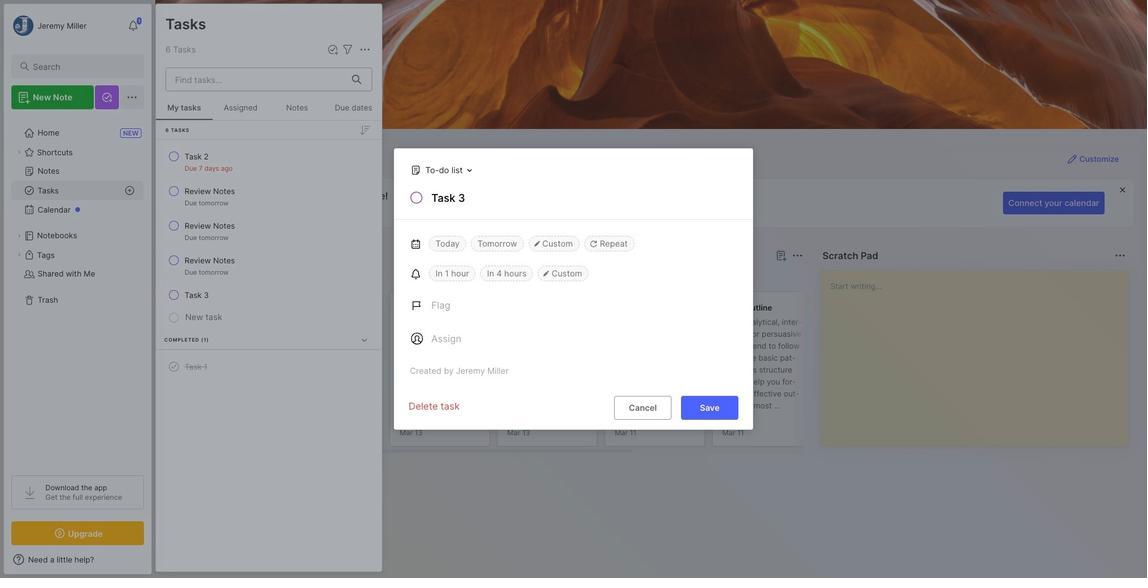 Task type: locate. For each thing, give the bounding box(es) containing it.
expand notebooks image
[[16, 232, 23, 240]]

review notes 3 cell
[[185, 255, 235, 267]]

Go to note or move task field
[[405, 161, 476, 179]]

review notes 1 cell
[[185, 185, 235, 197]]

6 row from the top
[[161, 356, 377, 378]]

tree inside "main" element
[[4, 117, 151, 465]]

5 row from the top
[[161, 284, 377, 306]]

row
[[161, 146, 377, 178], [161, 180, 377, 213], [161, 215, 377, 247], [161, 250, 377, 282], [161, 284, 377, 306], [161, 356, 377, 378]]

tab up task 3 4 cell
[[177, 270, 212, 284]]

task 3 4 cell
[[185, 289, 209, 301]]

1 horizontal spatial tab
[[217, 270, 265, 284]]

2 tab from the left
[[217, 270, 265, 284]]

Search text field
[[33, 61, 133, 72]]

1 row from the top
[[161, 146, 377, 178]]

3 row from the top
[[161, 215, 377, 247]]

row group
[[156, 121, 382, 388], [175, 292, 1035, 454]]

0 horizontal spatial tab
[[177, 270, 212, 284]]

tab down 'review notes 3' cell on the top left
[[217, 270, 265, 284]]

tab list
[[177, 270, 801, 284]]

task 2 0 cell
[[185, 151, 209, 163]]

None search field
[[33, 59, 133, 74]]

2 row from the top
[[161, 180, 377, 213]]

4 row from the top
[[161, 250, 377, 282]]

main element
[[0, 0, 155, 579]]

tab
[[177, 270, 212, 284], [217, 270, 265, 284]]

tree
[[4, 117, 151, 465]]



Task type: describe. For each thing, give the bounding box(es) containing it.
Enter task text field
[[430, 191, 739, 211]]

none search field inside "main" element
[[33, 59, 133, 74]]

review notes 2 cell
[[185, 220, 235, 232]]

1 tab from the left
[[177, 270, 212, 284]]

Start writing… text field
[[831, 271, 1128, 437]]

task 1 0 cell
[[185, 361, 208, 373]]

collapse 01_completed image
[[359, 334, 371, 346]]

thumbnail image
[[615, 375, 660, 420]]

new task image
[[327, 44, 339, 56]]

expand tags image
[[16, 252, 23, 259]]

Find tasks… text field
[[168, 70, 345, 89]]



Task type: vqa. For each thing, say whether or not it's contained in the screenshot.
"saved" at the bottom of page
no



